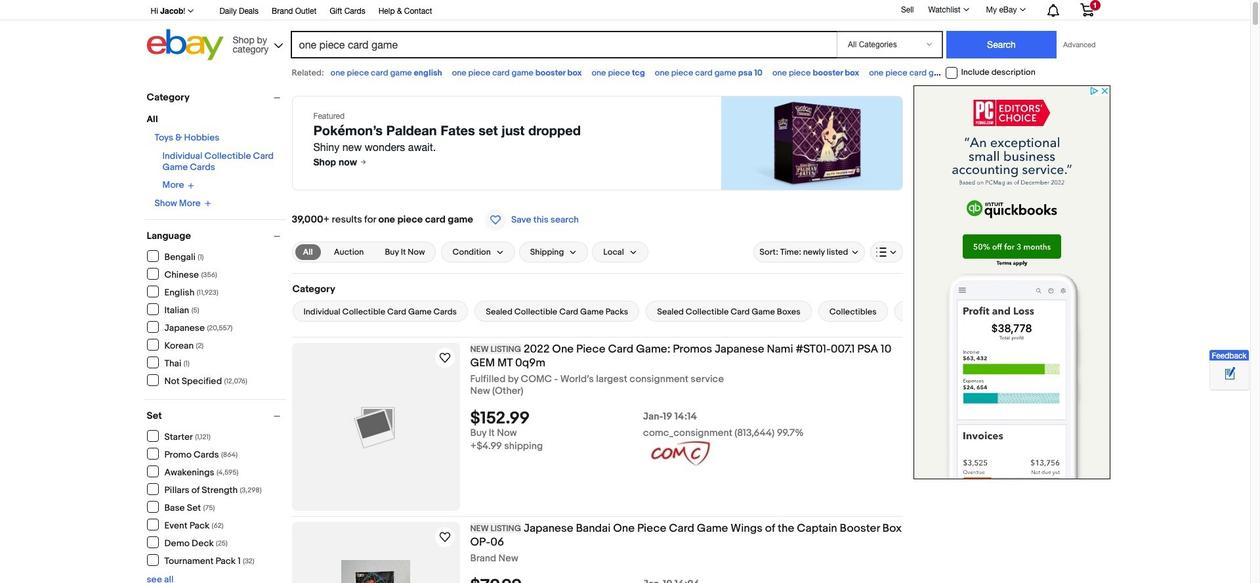 Task type: vqa. For each thing, say whether or not it's contained in the screenshot.
the top Watchlist
no



Task type: locate. For each thing, give the bounding box(es) containing it.
visit comc_consignment ebay store! image
[[644, 440, 719, 467]]

banner
[[143, 0, 1104, 64]]

None submit
[[947, 31, 1057, 58]]

1 vertical spatial heading
[[471, 522, 902, 549]]

2 heading from the top
[[471, 522, 902, 549]]

advertisement element
[[914, 85, 1111, 479]]

0 vertical spatial heading
[[471, 343, 892, 370]]

Search for anything text field
[[293, 32, 835, 57]]

region
[[292, 96, 903, 190]]

save this search one piece card game search image
[[485, 209, 506, 231]]

japanese bandai one piece card game wings of the captain booster box op-06 image
[[341, 560, 410, 583]]

watch japanese bandai one piece card game wings of the captain booster box op-06 image
[[437, 529, 453, 545]]

1 heading from the top
[[471, 343, 892, 370]]

heading
[[471, 343, 892, 370], [471, 522, 902, 549]]

2022 one piece card game: promos japanese nami #st01-007.1 psa 10 gem mt 0q9m image
[[350, 401, 402, 453]]

watch 2022 one piece card game: promos japanese nami #st01-007.1 psa 10 gem mt 0q9m image
[[437, 350, 453, 366]]

main content
[[292, 85, 1087, 583]]



Task type: describe. For each thing, give the bounding box(es) containing it.
listing options selector. list view selected. image
[[876, 247, 897, 257]]

my ebay image
[[1020, 8, 1026, 11]]

watchlist image
[[964, 8, 970, 11]]

heading for watch japanese bandai one piece card game wings of the captain booster box op-06 icon
[[471, 522, 902, 549]]

account navigation
[[143, 0, 1104, 20]]

heading for watch 2022 one piece card game: promos japanese nami #st01-007.1 psa 10 gem mt 0q9m icon
[[471, 343, 892, 370]]

All selected text field
[[303, 246, 313, 258]]



